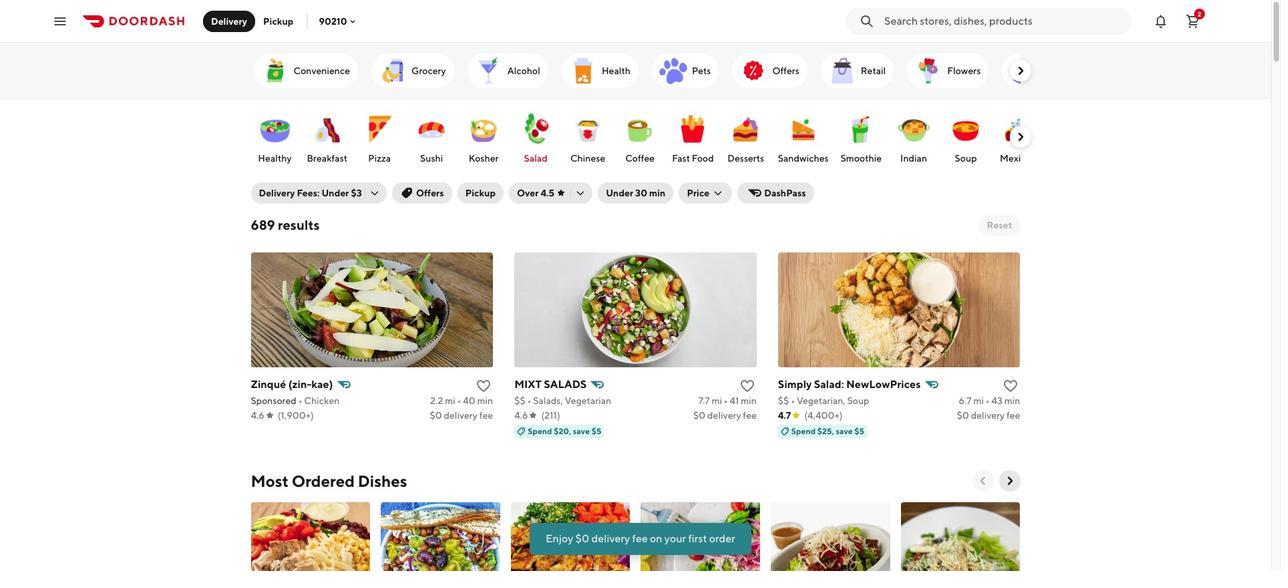 Task type: describe. For each thing, give the bounding box(es) containing it.
3 • from the left
[[527, 395, 531, 406]]

over 4.5 button
[[509, 182, 593, 204]]

4.5
[[541, 188, 554, 198]]

simply
[[778, 378, 812, 391]]

1 horizontal spatial offers
[[772, 65, 799, 76]]

zinqué (zin-kae)
[[251, 378, 333, 391]]

kae)
[[311, 378, 333, 391]]

first
[[688, 532, 707, 545]]

$​0 for zinqué (zin-kae)
[[430, 410, 442, 421]]

food
[[692, 153, 714, 164]]

notification bell image
[[1153, 13, 1169, 29]]

4.6 for zinqué (zin-kae)
[[251, 410, 264, 421]]

click to add this store to your saved list image for simply salad: newlowprices
[[1003, 378, 1019, 394]]

save for salads
[[573, 426, 590, 436]]

0 vertical spatial pickup button
[[255, 10, 302, 32]]

on
[[650, 532, 662, 545]]

$20,
[[554, 426, 571, 436]]

enjoy
[[546, 532, 573, 545]]

alcohol link
[[467, 53, 548, 88]]

90210 button
[[319, 16, 358, 26]]

convenience
[[294, 65, 350, 76]]

spend $25, save $5
[[791, 426, 864, 436]]

click to add this store to your saved list image for mixt salads
[[739, 378, 755, 394]]

90210
[[319, 16, 347, 26]]

coffee
[[625, 153, 655, 164]]

delivery for simply salad: newlowprices
[[971, 410, 1005, 421]]

salads,
[[533, 395, 563, 406]]

dishes
[[358, 472, 407, 490]]

fast
[[672, 153, 690, 164]]

mixt salads
[[514, 378, 587, 391]]

ordered
[[292, 472, 355, 490]]

pets
[[692, 65, 711, 76]]

your
[[664, 532, 686, 545]]

4.7
[[778, 410, 791, 421]]

salads
[[544, 378, 587, 391]]

reset button
[[979, 214, 1020, 236]]

vegetarian,
[[797, 395, 845, 406]]

2.2 mi • 40 min
[[430, 395, 493, 406]]

6.7 mi • 43 min
[[959, 395, 1020, 406]]

2 button
[[1180, 8, 1206, 34]]

save for salad:
[[836, 426, 853, 436]]

mi for kae)
[[445, 395, 455, 406]]

reset
[[987, 220, 1012, 230]]

enjoy $0 delivery fee on your first order
[[546, 532, 735, 545]]

fees:
[[297, 188, 320, 198]]

click to add this store to your saved list image
[[476, 378, 492, 394]]

6.7
[[959, 395, 972, 406]]

convenience link
[[253, 53, 358, 88]]

grocery link
[[371, 53, 454, 88]]

5 • from the left
[[791, 395, 795, 406]]

sponsored • chicken
[[251, 395, 340, 406]]

$$ for mixt salads
[[514, 395, 525, 406]]

alcohol image
[[473, 55, 505, 87]]

2.2
[[430, 395, 443, 406]]

flowers link
[[907, 53, 989, 88]]

delivery right $0
[[591, 532, 630, 545]]

indian
[[900, 153, 927, 164]]

simply salad: newlowprices
[[778, 378, 921, 391]]

min for mixt salads
[[741, 395, 757, 406]]

breakfast
[[307, 153, 347, 164]]

alcohol
[[507, 65, 540, 76]]

1 under from the left
[[322, 188, 349, 198]]

dashpass button
[[738, 182, 814, 204]]

kosher
[[469, 153, 499, 164]]

catering image
[[1007, 55, 1039, 87]]

order
[[709, 532, 735, 545]]

delivery for delivery
[[211, 16, 247, 26]]

retail link
[[821, 53, 894, 88]]

chinese
[[570, 153, 605, 164]]

sponsored
[[251, 395, 296, 406]]

smoothie
[[841, 153, 882, 164]]

(4,400+)
[[804, 410, 843, 421]]

over
[[517, 188, 539, 198]]

2
[[1198, 10, 1201, 18]]

desserts
[[728, 153, 764, 164]]

delivery for zinqué (zin-kae)
[[444, 410, 477, 421]]

$$ for simply salad: newlowprices
[[778, 395, 789, 406]]

min inside button
[[649, 188, 665, 198]]

spend $20, save $5
[[528, 426, 601, 436]]

7.7
[[698, 395, 710, 406]]

689
[[251, 217, 275, 232]]

open menu image
[[52, 13, 68, 29]]

spend for mixt
[[528, 426, 552, 436]]

mi for newlowprices
[[973, 395, 984, 406]]

flowers image
[[913, 55, 945, 87]]

$$ • vegetarian, soup
[[778, 395, 869, 406]]

pizza
[[368, 153, 391, 164]]

40
[[463, 395, 475, 406]]

spend for simply
[[791, 426, 816, 436]]

2 • from the left
[[457, 395, 461, 406]]

$5 for salad:
[[854, 426, 864, 436]]

2 mi from the left
[[712, 395, 722, 406]]



Task type: locate. For each thing, give the bounding box(es) containing it.
4 • from the left
[[724, 395, 728, 406]]

delivery down 2.2 mi • 40 min
[[444, 410, 477, 421]]

most ordered dishes
[[251, 472, 407, 490]]

1 horizontal spatial $​0 delivery fee
[[693, 410, 757, 421]]

click to add this store to your saved list image
[[739, 378, 755, 394], [1003, 378, 1019, 394]]

health
[[602, 65, 630, 76]]

0 horizontal spatial mi
[[445, 395, 455, 406]]

delivery fees: under $3
[[259, 188, 362, 198]]

• down simply
[[791, 395, 795, 406]]

health link
[[562, 53, 639, 88]]

$5
[[592, 426, 601, 436], [854, 426, 864, 436]]

2 $$ from the left
[[778, 395, 789, 406]]

2 click to add this store to your saved list image from the left
[[1003, 378, 1019, 394]]

4.6 down sponsored at the left bottom of page
[[251, 410, 264, 421]]

1 horizontal spatial delivery
[[259, 188, 295, 198]]

offers
[[772, 65, 799, 76], [416, 188, 444, 198]]

$​0 delivery fee down 2.2 mi • 40 min
[[430, 410, 493, 421]]

2 $​0 delivery fee from the left
[[693, 410, 757, 421]]

mi right 6.7
[[973, 395, 984, 406]]

fast food
[[672, 153, 714, 164]]

0 horizontal spatial $​0
[[430, 410, 442, 421]]

min for zinqué (zin-kae)
[[477, 395, 493, 406]]

$$ up '4.7'
[[778, 395, 789, 406]]

offers image
[[738, 55, 770, 87]]

• up '(1,900+)'
[[298, 395, 302, 406]]

pets image
[[657, 55, 689, 87]]

pickup button
[[255, 10, 302, 32], [457, 182, 504, 204]]

1 horizontal spatial $​0
[[693, 410, 705, 421]]

0 horizontal spatial spend
[[528, 426, 552, 436]]

$​0 delivery fee for newlowprices
[[957, 410, 1020, 421]]

7.7 mi • 41 min
[[698, 395, 757, 406]]

1 vertical spatial offers
[[416, 188, 444, 198]]

fee down '7.7 mi • 41 min'
[[743, 410, 757, 421]]

fee left on
[[632, 532, 648, 545]]

next button of carousel image
[[1014, 130, 1027, 144], [1003, 474, 1016, 488]]

0 vertical spatial delivery
[[211, 16, 247, 26]]

under left 30
[[606, 188, 633, 198]]

$5 down vegetarian
[[592, 426, 601, 436]]

offers right offers image
[[772, 65, 799, 76]]

$​0 down 6.7
[[957, 410, 969, 421]]

mixt
[[514, 378, 542, 391]]

spend down (211)
[[528, 426, 552, 436]]

1 vertical spatial soup
[[847, 395, 869, 406]]

0 horizontal spatial under
[[322, 188, 349, 198]]

fee for zinqué (zin-kae)
[[479, 410, 493, 421]]

offers down sushi
[[416, 188, 444, 198]]

pickup button down kosher
[[457, 182, 504, 204]]

salad
[[524, 153, 547, 164]]

delivery button
[[203, 10, 255, 32]]

1 horizontal spatial $$
[[778, 395, 789, 406]]

pickup button up convenience image at the left of the page
[[255, 10, 302, 32]]

over 4.5
[[517, 188, 554, 198]]

0 horizontal spatial offers
[[416, 188, 444, 198]]

fee for simply salad: newlowprices
[[1007, 410, 1020, 421]]

min right 41
[[741, 395, 757, 406]]

under 30 min
[[606, 188, 665, 198]]

fee down 6.7 mi • 43 min
[[1007, 410, 1020, 421]]

next button of carousel image right previous button of carousel image
[[1003, 474, 1016, 488]]

min right 43
[[1004, 395, 1020, 406]]

$3
[[351, 188, 362, 198]]

retail
[[861, 65, 886, 76]]

30
[[635, 188, 647, 198]]

offers button
[[392, 182, 452, 204]]

2 horizontal spatial $​0 delivery fee
[[957, 410, 1020, 421]]

0 horizontal spatial save
[[573, 426, 590, 436]]

salad:
[[814, 378, 844, 391]]

$$ down mixt
[[514, 395, 525, 406]]

delivery down 6.7 mi • 43 min
[[971, 410, 1005, 421]]

(zin-
[[288, 378, 311, 391]]

1 horizontal spatial soup
[[955, 153, 977, 164]]

min down click to add this store to your saved list icon
[[477, 395, 493, 406]]

1 save from the left
[[573, 426, 590, 436]]

1 • from the left
[[298, 395, 302, 406]]

2 4.6 from the left
[[514, 410, 528, 421]]

0 horizontal spatial $$
[[514, 395, 525, 406]]

• left 41
[[724, 395, 728, 406]]

1 horizontal spatial 4.6
[[514, 410, 528, 421]]

mi right 2.2
[[445, 395, 455, 406]]

1 4.6 from the left
[[251, 410, 264, 421]]

1 spend from the left
[[528, 426, 552, 436]]

1 $​0 from the left
[[430, 410, 442, 421]]

$​0 down 7.7
[[693, 410, 705, 421]]

offers inside button
[[416, 188, 444, 198]]

pickup
[[263, 16, 293, 26], [465, 188, 496, 198]]

(211)
[[541, 410, 560, 421]]

0 horizontal spatial 4.6
[[251, 410, 264, 421]]

2 under from the left
[[606, 188, 633, 198]]

pets link
[[652, 53, 719, 88]]

pickup right delivery button
[[263, 16, 293, 26]]

41
[[730, 395, 739, 406]]

delivery inside button
[[211, 16, 247, 26]]

43
[[991, 395, 1003, 406]]

1 horizontal spatial mi
[[712, 395, 722, 406]]

delivery
[[444, 410, 477, 421], [707, 410, 741, 421], [971, 410, 1005, 421], [591, 532, 630, 545]]

price button
[[679, 182, 732, 204]]

1 $​0 delivery fee from the left
[[430, 410, 493, 421]]

delivery for mixt salads
[[707, 410, 741, 421]]

1 $$ from the left
[[514, 395, 525, 406]]

2 horizontal spatial $​0
[[957, 410, 969, 421]]

$$ • salads, vegetarian
[[514, 395, 611, 406]]

min for simply salad: newlowprices
[[1004, 395, 1020, 406]]

1 vertical spatial pickup button
[[457, 182, 504, 204]]

1 vertical spatial next button of carousel image
[[1003, 474, 1016, 488]]

1 horizontal spatial under
[[606, 188, 633, 198]]

• left 43
[[986, 395, 990, 406]]

pickup down kosher
[[465, 188, 496, 198]]

1 horizontal spatial spend
[[791, 426, 816, 436]]

mexican
[[1000, 153, 1036, 164]]

0 vertical spatial soup
[[955, 153, 977, 164]]

2 spend from the left
[[791, 426, 816, 436]]

offers link
[[732, 53, 807, 88]]

(1,900+)
[[278, 410, 314, 421]]

grocery image
[[377, 55, 409, 87]]

Store search: begin typing to search for stores available on DoorDash text field
[[884, 14, 1123, 28]]

$​0
[[430, 410, 442, 421], [693, 410, 705, 421], [957, 410, 969, 421]]

1 horizontal spatial save
[[836, 426, 853, 436]]

soup down simply salad: newlowprices
[[847, 395, 869, 406]]

•
[[298, 395, 302, 406], [457, 395, 461, 406], [527, 395, 531, 406], [724, 395, 728, 406], [791, 395, 795, 406], [986, 395, 990, 406]]

$5 for salads
[[592, 426, 601, 436]]

1 horizontal spatial $5
[[854, 426, 864, 436]]

dashpass
[[764, 188, 806, 198]]

min right 30
[[649, 188, 665, 198]]

mi
[[445, 395, 455, 406], [712, 395, 722, 406], [973, 395, 984, 406]]

click to add this store to your saved list image up 6.7 mi • 43 min
[[1003, 378, 1019, 394]]

0 horizontal spatial soup
[[847, 395, 869, 406]]

sushi
[[420, 153, 443, 164]]

1 vertical spatial pickup
[[465, 188, 496, 198]]

previous button of carousel image
[[976, 474, 989, 488]]

0 horizontal spatial pickup
[[263, 16, 293, 26]]

1 mi from the left
[[445, 395, 455, 406]]

convenience image
[[259, 55, 291, 87]]

3 $​0 from the left
[[957, 410, 969, 421]]

2 $5 from the left
[[854, 426, 864, 436]]

under 30 min button
[[598, 182, 673, 204]]

save right $20,
[[573, 426, 590, 436]]

$​0 delivery fee
[[430, 410, 493, 421], [693, 410, 757, 421], [957, 410, 1020, 421]]

save
[[573, 426, 590, 436], [836, 426, 853, 436]]

fee for mixt salads
[[743, 410, 757, 421]]

0 vertical spatial offers
[[772, 65, 799, 76]]

2 horizontal spatial mi
[[973, 395, 984, 406]]

1 click to add this store to your saved list image from the left
[[739, 378, 755, 394]]

3 $​0 delivery fee from the left
[[957, 410, 1020, 421]]

$​0 down 2.2
[[430, 410, 442, 421]]

0 horizontal spatial delivery
[[211, 16, 247, 26]]

under inside button
[[606, 188, 633, 198]]

under left $3
[[322, 188, 349, 198]]

$5 right the $25,
[[854, 426, 864, 436]]

grocery
[[411, 65, 446, 76]]

0 horizontal spatial click to add this store to your saved list image
[[739, 378, 755, 394]]

health image
[[567, 55, 599, 87]]

3 items, open order cart image
[[1185, 13, 1201, 29]]

click to add this store to your saved list image up '7.7 mi • 41 min'
[[739, 378, 755, 394]]

fee
[[479, 410, 493, 421], [743, 410, 757, 421], [1007, 410, 1020, 421], [632, 532, 648, 545]]

newlowprices
[[846, 378, 921, 391]]

most
[[251, 472, 289, 490]]

1 $5 from the left
[[592, 426, 601, 436]]

healthy
[[258, 153, 292, 164]]

zinqué
[[251, 378, 286, 391]]

sandwiches
[[778, 153, 829, 164]]

0 horizontal spatial $​0 delivery fee
[[430, 410, 493, 421]]

$​0 delivery fee for kae)
[[430, 410, 493, 421]]

$​0 for simply salad: newlowprices
[[957, 410, 969, 421]]

next button of carousel image up mexican
[[1014, 130, 1027, 144]]

3 mi from the left
[[973, 395, 984, 406]]

1 horizontal spatial pickup button
[[457, 182, 504, 204]]

chicken
[[304, 395, 340, 406]]

flowers
[[947, 65, 981, 76]]

689 results
[[251, 217, 320, 232]]

next button of carousel image
[[1014, 64, 1027, 77]]

0 horizontal spatial $5
[[592, 426, 601, 436]]

• left 40
[[457, 395, 461, 406]]

1 horizontal spatial pickup
[[465, 188, 496, 198]]

1 horizontal spatial click to add this store to your saved list image
[[1003, 378, 1019, 394]]

$​0 for mixt salads
[[693, 410, 705, 421]]

mi right 7.7
[[712, 395, 722, 406]]

retail image
[[826, 55, 858, 87]]

under
[[322, 188, 349, 198], [606, 188, 633, 198]]

results
[[278, 217, 320, 232]]

$$
[[514, 395, 525, 406], [778, 395, 789, 406]]

fee down 2.2 mi • 40 min
[[479, 410, 493, 421]]

0 horizontal spatial pickup button
[[255, 10, 302, 32]]

$​0 delivery fee down 6.7 mi • 43 min
[[957, 410, 1020, 421]]

• down mixt
[[527, 395, 531, 406]]

spend left the $25,
[[791, 426, 816, 436]]

save right the $25,
[[836, 426, 853, 436]]

2 save from the left
[[836, 426, 853, 436]]

soup
[[955, 153, 977, 164], [847, 395, 869, 406]]

4.6 left (211)
[[514, 410, 528, 421]]

soup right indian
[[955, 153, 977, 164]]

1 vertical spatial delivery
[[259, 188, 295, 198]]

0 vertical spatial next button of carousel image
[[1014, 130, 1027, 144]]

6 • from the left
[[986, 395, 990, 406]]

vegetarian
[[565, 395, 611, 406]]

0 vertical spatial pickup
[[263, 16, 293, 26]]

4.6 for mixt salads
[[514, 410, 528, 421]]

delivery down '7.7 mi • 41 min'
[[707, 410, 741, 421]]

$​0 delivery fee down '7.7 mi • 41 min'
[[693, 410, 757, 421]]

price
[[687, 188, 709, 198]]

delivery for delivery fees: under $3
[[259, 188, 295, 198]]

$25,
[[817, 426, 834, 436]]

2 $​0 from the left
[[693, 410, 705, 421]]



Task type: vqa. For each thing, say whether or not it's contained in the screenshot.
4.6 related to MIXT SALADS
yes



